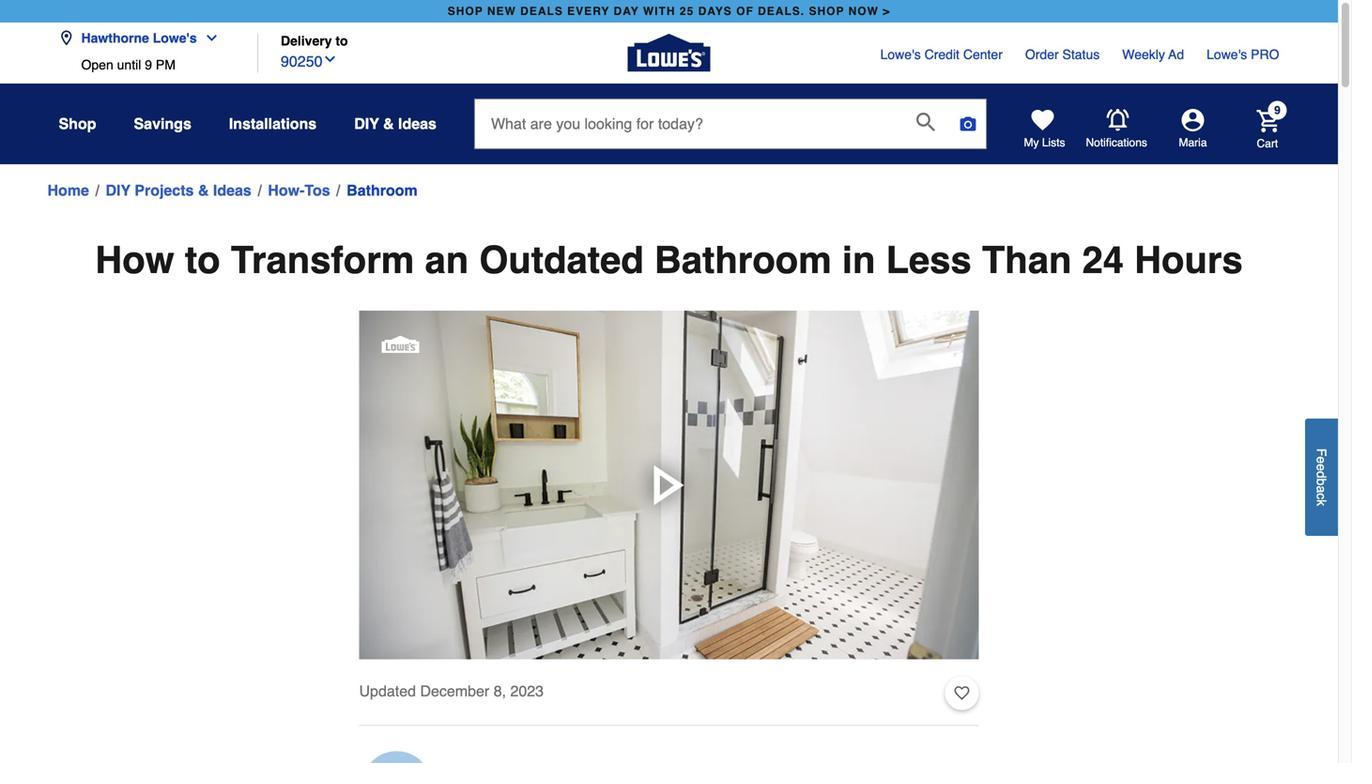 Task type: describe. For each thing, give the bounding box(es) containing it.
lowe's for lowe's credit center
[[880, 47, 921, 62]]

weekly ad
[[1122, 47, 1184, 62]]

delivery to
[[281, 33, 348, 48]]

weekly ad link
[[1122, 45, 1184, 64]]

open until 9 pm
[[81, 57, 175, 72]]

of
[[736, 5, 754, 18]]

24
[[1082, 239, 1124, 282]]

90250 button
[[281, 48, 338, 73]]

maria
[[1179, 136, 1207, 149]]

lowe's inside button
[[153, 31, 197, 46]]

pro
[[1251, 47, 1279, 62]]

how-tos
[[268, 182, 330, 199]]

diy projects & ideas link
[[106, 179, 251, 202]]

outdated
[[479, 239, 644, 282]]

hawthorne lowe's button
[[59, 19, 227, 57]]

lowe's home improvement notification center image
[[1107, 109, 1129, 132]]

deals
[[520, 5, 563, 18]]

installations
[[229, 115, 317, 132]]

shop new deals every day with 25 days of deals. shop now > link
[[444, 0, 894, 23]]

location image
[[59, 31, 74, 46]]

lowe's home improvement logo image
[[628, 12, 710, 94]]

Search Query text field
[[475, 100, 901, 148]]

a picture of the finished bathroom makeover with a new vanity and shower doors. image
[[359, 311, 979, 660]]

2023
[[510, 683, 544, 700]]

diy for diy & ideas
[[354, 115, 379, 132]]

1 vertical spatial ideas
[[213, 182, 251, 199]]

search image
[[916, 113, 935, 132]]

diy & ideas button
[[354, 107, 437, 141]]

savings button
[[134, 107, 191, 141]]

8,
[[494, 683, 506, 700]]

d
[[1314, 471, 1329, 478]]

deals.
[[758, 5, 805, 18]]

in
[[842, 239, 876, 282]]

lowe's home improvement cart image
[[1257, 110, 1279, 132]]

transform
[[231, 239, 414, 282]]

0 horizontal spatial bathroom
[[347, 182, 418, 199]]

>
[[883, 5, 890, 18]]

bathroom link
[[347, 179, 418, 202]]

how
[[95, 239, 174, 282]]

than
[[982, 239, 1072, 282]]

how-tos link
[[268, 179, 330, 202]]

0 horizontal spatial 9
[[145, 57, 152, 72]]

diy for diy projects & ideas
[[106, 182, 131, 199]]

chevron down image
[[323, 52, 338, 67]]

lowe's credit center
[[880, 47, 1003, 62]]

0 horizontal spatial &
[[198, 182, 209, 199]]

order status
[[1025, 47, 1100, 62]]

an
[[425, 239, 469, 282]]

chevron down image
[[197, 31, 219, 46]]

home
[[47, 182, 89, 199]]

updated
[[359, 683, 416, 700]]

delivery
[[281, 33, 332, 48]]

installations button
[[229, 107, 317, 141]]

heart outline image
[[955, 683, 970, 704]]

hours
[[1134, 239, 1243, 282]]

2 shop from the left
[[809, 5, 845, 18]]

a
[[1314, 486, 1329, 493]]

1 e from the top
[[1314, 457, 1329, 464]]

& inside button
[[383, 115, 394, 132]]



Task type: locate. For each thing, give the bounding box(es) containing it.
1 horizontal spatial shop
[[809, 5, 845, 18]]

1 horizontal spatial ideas
[[398, 115, 437, 132]]

to for how
[[185, 239, 220, 282]]

9 up cart
[[1274, 104, 1281, 117]]

0 horizontal spatial ideas
[[213, 182, 251, 199]]

0 vertical spatial &
[[383, 115, 394, 132]]

1 vertical spatial &
[[198, 182, 209, 199]]

90250
[[281, 53, 323, 70]]

9
[[145, 57, 152, 72], [1274, 104, 1281, 117]]

0 horizontal spatial shop
[[448, 5, 483, 18]]

lowe's
[[153, 31, 197, 46], [880, 47, 921, 62], [1207, 47, 1247, 62]]

2 horizontal spatial lowe's
[[1207, 47, 1247, 62]]

diy projects & ideas
[[106, 182, 251, 199]]

pm
[[156, 57, 175, 72]]

shop button
[[59, 107, 96, 141]]

shop left now
[[809, 5, 845, 18]]

shop
[[448, 5, 483, 18], [809, 5, 845, 18]]

1 horizontal spatial 9
[[1274, 104, 1281, 117]]

weekly
[[1122, 47, 1165, 62]]

0 horizontal spatial to
[[185, 239, 220, 282]]

to for delivery
[[336, 33, 348, 48]]

0 vertical spatial 9
[[145, 57, 152, 72]]

credit
[[925, 47, 960, 62]]

shop
[[59, 115, 96, 132]]

december
[[420, 683, 489, 700]]

to up chevron down icon
[[336, 33, 348, 48]]

None search field
[[474, 99, 987, 167]]

ad
[[1169, 47, 1184, 62]]

less
[[886, 239, 972, 282]]

1 shop from the left
[[448, 5, 483, 18]]

1 horizontal spatial bathroom
[[654, 239, 832, 282]]

ideas left how- in the left of the page
[[213, 182, 251, 199]]

new
[[487, 5, 516, 18]]

every
[[567, 5, 610, 18]]

now
[[849, 5, 879, 18]]

shop new deals every day with 25 days of deals. shop now >
[[448, 5, 890, 18]]

ideas
[[398, 115, 437, 132], [213, 182, 251, 199]]

lowe's credit center link
[[880, 45, 1003, 64]]

diy & ideas
[[354, 115, 437, 132]]

diy up 'bathroom' link
[[354, 115, 379, 132]]

ideas inside button
[[398, 115, 437, 132]]

f e e d b a c k
[[1314, 448, 1329, 506]]

updated december 8, 2023
[[359, 683, 544, 700]]

my lists link
[[1024, 109, 1065, 150]]

projects
[[135, 182, 194, 199]]

my
[[1024, 136, 1039, 149]]

0 vertical spatial diy
[[354, 115, 379, 132]]

status
[[1063, 47, 1100, 62]]

open
[[81, 57, 113, 72]]

my lists
[[1024, 136, 1065, 149]]

& up 'bathroom' link
[[383, 115, 394, 132]]

shop left new
[[448, 5, 483, 18]]

diy inside button
[[354, 115, 379, 132]]

order status link
[[1025, 45, 1100, 64]]

1 horizontal spatial diy
[[354, 115, 379, 132]]

1 horizontal spatial to
[[336, 33, 348, 48]]

e
[[1314, 457, 1329, 464], [1314, 464, 1329, 471]]

e up d
[[1314, 457, 1329, 464]]

lowe's up pm
[[153, 31, 197, 46]]

1 vertical spatial bathroom
[[654, 239, 832, 282]]

lowe's left credit at the right top of the page
[[880, 47, 921, 62]]

order
[[1025, 47, 1059, 62]]

k
[[1314, 500, 1329, 506]]

lowe's pro link
[[1207, 45, 1279, 64]]

tos
[[305, 182, 330, 199]]

hawthorne lowe's
[[81, 31, 197, 46]]

lowe's left pro
[[1207, 47, 1247, 62]]

1 vertical spatial 9
[[1274, 104, 1281, 117]]

day
[[614, 5, 639, 18]]

camera image
[[959, 115, 977, 133]]

f e e d b a c k button
[[1305, 419, 1338, 536]]

0 vertical spatial bathroom
[[347, 182, 418, 199]]

lowe's pro
[[1207, 47, 1279, 62]]

2 e from the top
[[1314, 464, 1329, 471]]

c
[[1314, 493, 1329, 500]]

e up b
[[1314, 464, 1329, 471]]

ideas up 'bathroom' link
[[398, 115, 437, 132]]

to right how
[[185, 239, 220, 282]]

9 left pm
[[145, 57, 152, 72]]

0 horizontal spatial lowe's
[[153, 31, 197, 46]]

hawthorne
[[81, 31, 149, 46]]

1 vertical spatial diy
[[106, 182, 131, 199]]

lowe's for lowe's pro
[[1207, 47, 1247, 62]]

home link
[[47, 179, 89, 202]]

1 vertical spatial to
[[185, 239, 220, 282]]

1 horizontal spatial lowe's
[[880, 47, 921, 62]]

to
[[336, 33, 348, 48], [185, 239, 220, 282]]

&
[[383, 115, 394, 132], [198, 182, 209, 199]]

1 horizontal spatial &
[[383, 115, 394, 132]]

maria button
[[1148, 109, 1238, 150]]

lowe's home improvement lists image
[[1032, 109, 1054, 131]]

25
[[680, 5, 694, 18]]

until
[[117, 57, 141, 72]]

0 horizontal spatial diy
[[106, 182, 131, 199]]

cart
[[1257, 137, 1278, 150]]

how-
[[268, 182, 305, 199]]

lists
[[1042, 136, 1065, 149]]

f
[[1314, 448, 1329, 457]]

bathroom
[[347, 182, 418, 199], [654, 239, 832, 282]]

center
[[963, 47, 1003, 62]]

diy left projects
[[106, 182, 131, 199]]

savings
[[134, 115, 191, 132]]

with
[[643, 5, 676, 18]]

0 vertical spatial ideas
[[398, 115, 437, 132]]

days
[[698, 5, 732, 18]]

b
[[1314, 478, 1329, 486]]

notifications
[[1086, 136, 1147, 149]]

& right projects
[[198, 182, 209, 199]]

diy
[[354, 115, 379, 132], [106, 182, 131, 199]]

how to transform an outdated bathroom in less than 24 hours
[[95, 239, 1243, 282]]

0 vertical spatial to
[[336, 33, 348, 48]]



Task type: vqa. For each thing, say whether or not it's contained in the screenshot.
More Suggestions for You's 'YOU'
no



